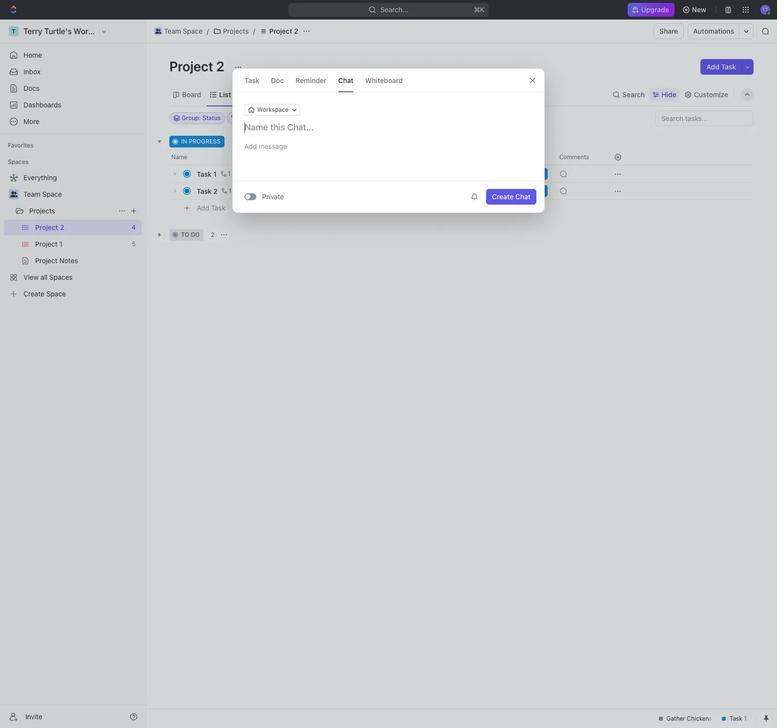 Task type: describe. For each thing, give the bounding box(es) containing it.
share button
[[654, 23, 684, 39]]

gantt link
[[330, 88, 350, 101]]

0 horizontal spatial chat
[[338, 76, 354, 84]]

create
[[492, 192, 514, 201]]

automations button
[[689, 24, 739, 39]]

task down task 1
[[197, 187, 212, 195]]

0 vertical spatial team space link
[[152, 25, 205, 37]]

task up customize
[[722, 63, 737, 71]]

docs
[[23, 84, 40, 92]]

home
[[23, 51, 42, 59]]

user group image inside sidebar navigation
[[10, 191, 17, 197]]

board
[[182, 90, 201, 98]]

inbox
[[23, 67, 41, 76]]

team inside tree
[[23, 190, 40, 198]]

invite
[[25, 712, 42, 721]]

docs link
[[4, 81, 142, 96]]

1 horizontal spatial team space
[[164, 27, 203, 35]]

list link
[[217, 88, 231, 101]]

chat inside button
[[516, 192, 531, 201]]

project 2 link
[[257, 25, 301, 37]]

spaces
[[8, 158, 29, 166]]

workspace button
[[245, 104, 301, 116]]

customize button
[[682, 88, 732, 101]]

team space link inside tree
[[23, 187, 140, 202]]

home link
[[4, 47, 142, 63]]

1 horizontal spatial add
[[262, 138, 274, 145]]

calendar link
[[247, 88, 278, 101]]

favorites button
[[4, 140, 37, 151]]

2 horizontal spatial add task
[[707, 63, 737, 71]]

1 horizontal spatial team
[[164, 27, 181, 35]]

to
[[181, 231, 189, 238]]

tree inside sidebar navigation
[[4, 170, 142, 302]]

1 button for 2
[[220, 186, 233, 196]]

inbox link
[[4, 64, 142, 80]]

1 vertical spatial project
[[169, 58, 213, 74]]

reminder
[[296, 76, 327, 84]]

automations
[[694, 27, 735, 35]]

1 button for 1
[[219, 169, 232, 179]]

new
[[692, 5, 707, 14]]

space inside sidebar navigation
[[42, 190, 62, 198]]

private
[[262, 192, 284, 201]]

1 vertical spatial add task button
[[251, 136, 292, 147]]

chat button
[[338, 69, 354, 92]]

gantt
[[332, 90, 350, 98]]

⌘k
[[474, 5, 485, 14]]

doc
[[271, 76, 284, 84]]

0 vertical spatial projects
[[223, 27, 249, 35]]

dialog containing task
[[232, 68, 545, 213]]

task 1
[[197, 170, 217, 178]]

projects inside tree
[[29, 207, 55, 215]]

hide button
[[650, 88, 680, 101]]

board link
[[180, 88, 201, 101]]



Task type: locate. For each thing, give the bounding box(es) containing it.
team space inside tree
[[23, 190, 62, 198]]

add task down task 2
[[197, 203, 226, 212]]

progress
[[189, 138, 221, 145]]

tree containing team space
[[4, 170, 142, 302]]

1 vertical spatial team
[[23, 190, 40, 198]]

1 horizontal spatial team space link
[[152, 25, 205, 37]]

1 right task 2
[[229, 187, 232, 194]]

0 horizontal spatial team
[[23, 190, 40, 198]]

1 vertical spatial user group image
[[10, 191, 17, 197]]

1 / from the left
[[207, 27, 209, 35]]

1 horizontal spatial chat
[[516, 192, 531, 201]]

add for the right add task button
[[707, 63, 720, 71]]

1 horizontal spatial projects link
[[211, 25, 251, 37]]

project 2
[[269, 27, 298, 35], [169, 58, 227, 74]]

1 button right task 2
[[220, 186, 233, 196]]

2 vertical spatial add
[[197, 203, 209, 212]]

0 horizontal spatial team space link
[[23, 187, 140, 202]]

0 horizontal spatial project
[[169, 58, 213, 74]]

table link
[[294, 88, 314, 101]]

chat right 'create'
[[516, 192, 531, 201]]

1 horizontal spatial add task
[[262, 138, 288, 145]]

add down workspace button
[[262, 138, 274, 145]]

0 horizontal spatial user group image
[[10, 191, 17, 197]]

add task
[[707, 63, 737, 71], [262, 138, 288, 145], [197, 203, 226, 212]]

0 horizontal spatial projects link
[[29, 203, 114, 219]]

add task button down workspace button
[[251, 136, 292, 147]]

dashboards link
[[4, 97, 142, 113]]

1 vertical spatial add task
[[262, 138, 288, 145]]

1 vertical spatial chat
[[516, 192, 531, 201]]

chat up the gantt
[[338, 76, 354, 84]]

workspace button
[[245, 104, 301, 116]]

1 horizontal spatial project 2
[[269, 27, 298, 35]]

0 horizontal spatial /
[[207, 27, 209, 35]]

task up the 'calendar' link at the left of page
[[245, 76, 260, 84]]

0 vertical spatial user group image
[[155, 29, 161, 34]]

add task button
[[701, 59, 742, 75], [251, 136, 292, 147], [192, 202, 230, 214]]

add task button up customize
[[701, 59, 742, 75]]

1 right task 1
[[228, 170, 231, 177]]

tree
[[4, 170, 142, 302]]

doc button
[[271, 69, 284, 92]]

1 vertical spatial projects link
[[29, 203, 114, 219]]

2 inside project 2 link
[[294, 27, 298, 35]]

projects link inside tree
[[29, 203, 114, 219]]

2 vertical spatial add task
[[197, 203, 226, 212]]

task down workspace button
[[275, 138, 288, 145]]

0 vertical spatial chat
[[338, 76, 354, 84]]

1 vertical spatial 1 button
[[220, 186, 233, 196]]

0 vertical spatial team space
[[164, 27, 203, 35]]

1 for task 1
[[228, 170, 231, 177]]

1 button right task 1
[[219, 169, 232, 179]]

do
[[191, 231, 200, 238]]

0 vertical spatial add task
[[707, 63, 737, 71]]

search
[[623, 90, 645, 98]]

workspace
[[257, 106, 289, 113]]

create chat button
[[486, 189, 537, 205]]

0 vertical spatial team
[[164, 27, 181, 35]]

projects
[[223, 27, 249, 35], [29, 207, 55, 215]]

add up customize
[[707, 63, 720, 71]]

1 vertical spatial team space
[[23, 190, 62, 198]]

2 / from the left
[[253, 27, 255, 35]]

1 horizontal spatial projects
[[223, 27, 249, 35]]

0 vertical spatial 1 button
[[219, 169, 232, 179]]

task 2
[[197, 187, 218, 195]]

team
[[164, 27, 181, 35], [23, 190, 40, 198]]

table
[[296, 90, 314, 98]]

Search tasks... text field
[[656, 111, 754, 126]]

space
[[183, 27, 203, 35], [42, 190, 62, 198]]

1 horizontal spatial user group image
[[155, 29, 161, 34]]

0 vertical spatial project 2
[[269, 27, 298, 35]]

0 horizontal spatial space
[[42, 190, 62, 198]]

1 vertical spatial space
[[42, 190, 62, 198]]

in
[[181, 138, 187, 145]]

upgrade link
[[628, 3, 675, 17]]

/
[[207, 27, 209, 35], [253, 27, 255, 35]]

1 button
[[219, 169, 232, 179], [220, 186, 233, 196]]

project 2 inside project 2 link
[[269, 27, 298, 35]]

add task down workspace button
[[262, 138, 288, 145]]

reminder button
[[296, 69, 327, 92]]

0 vertical spatial space
[[183, 27, 203, 35]]

dashboards
[[23, 101, 61, 109]]

1 vertical spatial team space link
[[23, 187, 140, 202]]

2 vertical spatial add task button
[[192, 202, 230, 214]]

chat
[[338, 76, 354, 84], [516, 192, 531, 201]]

task down task 2
[[211, 203, 226, 212]]

customize
[[694, 90, 729, 98]]

new button
[[679, 2, 713, 18]]

0 horizontal spatial add task
[[197, 203, 226, 212]]

add task button down task 2
[[192, 202, 230, 214]]

1 horizontal spatial project
[[269, 27, 292, 35]]

0 vertical spatial project
[[269, 27, 292, 35]]

2 horizontal spatial add
[[707, 63, 720, 71]]

user group image
[[155, 29, 161, 34], [10, 191, 17, 197]]

0 horizontal spatial add task button
[[192, 202, 230, 214]]

Name this Chat... field
[[233, 122, 545, 133]]

share
[[660, 27, 679, 35]]

2
[[294, 27, 298, 35], [216, 58, 225, 74], [232, 138, 236, 145], [213, 187, 218, 195], [211, 231, 215, 238]]

favorites
[[8, 142, 34, 149]]

0 vertical spatial add task button
[[701, 59, 742, 75]]

sidebar navigation
[[0, 20, 146, 728]]

add
[[707, 63, 720, 71], [262, 138, 274, 145], [197, 203, 209, 212]]

search...
[[381, 5, 409, 14]]

whiteboard
[[365, 76, 403, 84]]

add down task 2
[[197, 203, 209, 212]]

1 horizontal spatial /
[[253, 27, 255, 35]]

0 vertical spatial projects link
[[211, 25, 251, 37]]

1 up task 2
[[213, 170, 217, 178]]

create chat
[[492, 192, 531, 201]]

dialog
[[232, 68, 545, 213]]

calendar
[[249, 90, 278, 98]]

whiteboard button
[[365, 69, 403, 92]]

task up task 2
[[197, 170, 212, 178]]

team space link
[[152, 25, 205, 37], [23, 187, 140, 202]]

1 horizontal spatial add task button
[[251, 136, 292, 147]]

hide
[[662, 90, 677, 98]]

list
[[219, 90, 231, 98]]

add task up customize
[[707, 63, 737, 71]]

0 vertical spatial add
[[707, 63, 720, 71]]

1 vertical spatial projects
[[29, 207, 55, 215]]

team space
[[164, 27, 203, 35], [23, 190, 62, 198]]

1
[[213, 170, 217, 178], [228, 170, 231, 177], [229, 187, 232, 194]]

0 horizontal spatial projects
[[29, 207, 55, 215]]

0 horizontal spatial project 2
[[169, 58, 227, 74]]

in progress
[[181, 138, 221, 145]]

upgrade
[[642, 5, 670, 14]]

search button
[[610, 88, 648, 101]]

0 horizontal spatial add
[[197, 203, 209, 212]]

1 horizontal spatial space
[[183, 27, 203, 35]]

projects link
[[211, 25, 251, 37], [29, 203, 114, 219]]

1 for task 2
[[229, 187, 232, 194]]

to do
[[181, 231, 200, 238]]

task
[[722, 63, 737, 71], [245, 76, 260, 84], [275, 138, 288, 145], [197, 170, 212, 178], [197, 187, 212, 195], [211, 203, 226, 212]]

1 vertical spatial add
[[262, 138, 274, 145]]

task button
[[245, 69, 260, 92]]

add for leftmost add task button
[[197, 203, 209, 212]]

2 horizontal spatial add task button
[[701, 59, 742, 75]]

project
[[269, 27, 292, 35], [169, 58, 213, 74]]

1 vertical spatial project 2
[[169, 58, 227, 74]]

0 horizontal spatial team space
[[23, 190, 62, 198]]



Task type: vqa. For each thing, say whether or not it's contained in the screenshot.
Final Documentation
no



